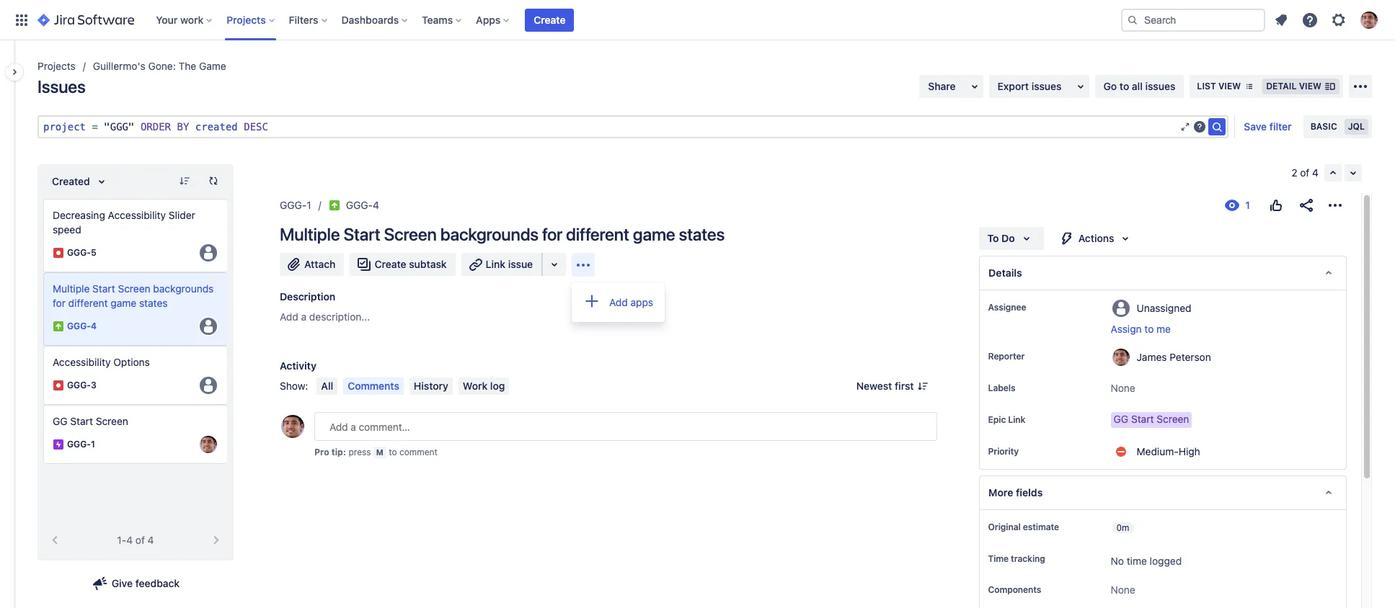 Task type: vqa. For each thing, say whether or not it's contained in the screenshot.
Start within Epic Element
yes



Task type: describe. For each thing, give the bounding box(es) containing it.
view for detail view
[[1300, 81, 1322, 92]]

detail
[[1267, 81, 1297, 92]]

share button
[[920, 75, 984, 98]]

ggg- inside ggg-4 link
[[346, 199, 373, 211]]

newest first image
[[917, 381, 929, 392]]

basic
[[1311, 121, 1338, 132]]

JQL query field
[[39, 117, 1180, 137]]

accessibility inside decreasing accessibility slider speed
[[108, 209, 166, 221]]

2 of 4
[[1292, 167, 1319, 179]]

refresh image
[[208, 175, 219, 187]]

assign
[[1111, 323, 1142, 335]]

james peterson image
[[200, 436, 217, 454]]

0m
[[1117, 523, 1130, 534]]

labels
[[989, 383, 1016, 394]]

search image
[[1127, 14, 1139, 26]]

actions
[[1079, 232, 1115, 245]]

2 issues from the left
[[1146, 80, 1176, 92]]

add app image
[[575, 256, 592, 274]]

help image
[[1302, 11, 1319, 28]]

add a description...
[[280, 311, 370, 323]]

comment
[[400, 447, 438, 458]]

apps
[[476, 13, 501, 26]]

settings image
[[1331, 11, 1348, 28]]

filters button
[[285, 8, 333, 31]]

0 vertical spatial ggg-4
[[346, 199, 379, 211]]

view for list view
[[1219, 81, 1242, 92]]

assign to me
[[1111, 323, 1172, 335]]

unassigned
[[1137, 302, 1192, 314]]

the
[[179, 60, 196, 72]]

assign to me button
[[1111, 322, 1332, 337]]

epic element
[[43, 405, 228, 465]]

save filter button
[[1236, 115, 1301, 138]]

guillermo's gone: the game link
[[93, 58, 226, 75]]

more fields
[[989, 487, 1043, 499]]

epic
[[989, 415, 1006, 426]]

1 horizontal spatial link
[[1009, 415, 1026, 426]]

0 vertical spatial game
[[633, 224, 676, 245]]

accessibility options
[[53, 356, 150, 369]]

Search field
[[1122, 8, 1266, 31]]

ggg- for accessibility options
[[67, 380, 91, 391]]

your work
[[156, 13, 204, 26]]

to do button
[[979, 227, 1044, 250]]

newest
[[857, 380, 893, 392]]

create subtask button
[[350, 253, 456, 276]]

editor image
[[1180, 121, 1192, 133]]

projects for 'projects' popup button
[[227, 13, 266, 26]]

fields
[[1016, 487, 1043, 499]]

give feedback button
[[83, 573, 188, 596]]

banner containing your work
[[0, 0, 1396, 40]]

guillermo's gone: the game
[[93, 60, 226, 72]]

ggg- inside ggg-1 'link'
[[280, 199, 307, 211]]

screen inside multiple start screen backgrounds for different game states
[[118, 283, 150, 295]]

gg start screen inside gg start screen link
[[1114, 413, 1190, 426]]

appswitcher icon image
[[13, 11, 30, 28]]

list box containing decreasing accessibility slider speed
[[43, 199, 228, 465]]

1 horizontal spatial different
[[566, 224, 630, 245]]

4 right 1-
[[148, 535, 154, 547]]

open export issues dropdown image
[[1072, 78, 1090, 95]]

gg start screen inside epic element
[[53, 415, 128, 428]]

screen up create subtask
[[384, 224, 437, 245]]

0 vertical spatial multiple start screen backgrounds for different game states
[[280, 224, 725, 245]]

bug element containing accessibility options
[[43, 346, 228, 405]]

2
[[1292, 167, 1298, 179]]

projects button
[[222, 8, 280, 31]]

attach button
[[280, 253, 344, 276]]

no
[[1111, 555, 1125, 568]]

ggg-3
[[67, 380, 97, 391]]

1 horizontal spatial of
[[1301, 167, 1310, 179]]

james peterson
[[1137, 351, 1212, 363]]

feedback
[[135, 578, 180, 590]]

"ggg"
[[104, 121, 135, 133]]

to do
[[988, 232, 1015, 245]]

medium-high
[[1137, 446, 1201, 458]]

ggg-5
[[67, 248, 96, 259]]

list
[[1198, 81, 1217, 92]]

1 inside 'link'
[[307, 199, 311, 211]]

time
[[1127, 555, 1148, 568]]

give
[[112, 578, 133, 590]]

show:
[[280, 380, 308, 392]]

ggg- for multiple start screen backgrounds for different game states
[[67, 321, 91, 332]]

ggg-4 link
[[346, 197, 379, 214]]

save
[[1245, 120, 1268, 133]]

no time logged
[[1111, 555, 1182, 568]]

1-
[[117, 535, 126, 547]]

start inside multiple start screen backgrounds for different game states
[[92, 283, 115, 295]]

link inside link issue button
[[486, 258, 506, 271]]

export issues button
[[989, 75, 1090, 98]]

press
[[349, 447, 371, 458]]

work
[[463, 380, 488, 392]]

different inside multiple start screen backgrounds for different game states
[[68, 297, 108, 309]]

1 horizontal spatial states
[[679, 224, 725, 245]]

activity
[[280, 360, 317, 372]]

to
[[988, 232, 999, 245]]

original
[[989, 522, 1021, 533]]

create for create
[[534, 13, 566, 26]]

all
[[321, 380, 333, 392]]

epic image
[[53, 439, 64, 451]]

your profile and settings image
[[1361, 11, 1378, 28]]

share image
[[1298, 197, 1316, 214]]

game
[[199, 60, 226, 72]]

go
[[1104, 80, 1118, 92]]

description
[[280, 291, 336, 303]]

go to all issues link
[[1095, 75, 1185, 98]]

project = "ggg" order by created desc
[[43, 121, 268, 133]]

screen up medium-high
[[1157, 413, 1190, 426]]

work log button
[[459, 378, 510, 395]]

link issue button
[[461, 253, 543, 276]]

history button
[[410, 378, 453, 395]]

time tracking
[[989, 554, 1046, 565]]

project
[[43, 121, 86, 133]]

bug image
[[53, 380, 64, 392]]

=
[[92, 121, 98, 133]]

export
[[998, 80, 1029, 92]]

ggg-1 inside epic element
[[67, 440, 95, 450]]

decreasing accessibility slider speed
[[53, 209, 195, 236]]

your
[[156, 13, 178, 26]]

created button
[[43, 170, 119, 193]]

newest first
[[857, 380, 914, 392]]

your work button
[[152, 8, 218, 31]]

speed
[[53, 224, 81, 236]]

actions image
[[1327, 197, 1345, 214]]



Task type: locate. For each thing, give the bounding box(es) containing it.
for down bug image
[[53, 297, 66, 309]]

dashboards button
[[337, 8, 413, 31]]

5
[[91, 248, 96, 259]]

1 horizontal spatial to
[[1120, 80, 1130, 92]]

2 none from the top
[[1111, 585, 1136, 597]]

history
[[414, 380, 449, 392]]

multiple inside multiple start screen backgrounds for different game states
[[53, 283, 90, 295]]

issue
[[508, 258, 533, 271]]

ggg-1
[[280, 199, 311, 211], [67, 440, 95, 450]]

for
[[542, 224, 563, 245], [53, 297, 66, 309]]

ggg- inside improvement element
[[67, 321, 91, 332]]

states inside multiple start screen backgrounds for different game states
[[139, 297, 168, 309]]

for up link web pages and more image
[[542, 224, 563, 245]]

add left apps
[[610, 296, 628, 308]]

start down 5
[[92, 283, 115, 295]]

0 horizontal spatial improvement image
[[53, 321, 64, 333]]

gg start screen link
[[1111, 413, 1193, 428]]

options
[[113, 356, 150, 369]]

3
[[91, 380, 97, 391]]

4 inside improvement element
[[91, 321, 97, 332]]

list box
[[43, 199, 228, 465]]

ggg- for decreasing accessibility slider speed
[[67, 248, 91, 259]]

original estimate pin to top. only you can see pinned fields. image
[[1063, 522, 1074, 534]]

1 left ggg-4 link
[[307, 199, 311, 211]]

add inside 'add apps' link
[[610, 296, 628, 308]]

projects inside 'projects' popup button
[[227, 13, 266, 26]]

link web pages and more image
[[546, 256, 564, 273]]

0 horizontal spatial add
[[280, 311, 298, 323]]

1 vertical spatial add
[[280, 311, 298, 323]]

0 vertical spatial for
[[542, 224, 563, 245]]

to left all
[[1120, 80, 1130, 92]]

0 horizontal spatial to
[[389, 447, 397, 458]]

profile image of james peterson image
[[281, 415, 304, 439]]

0 vertical spatial of
[[1301, 167, 1310, 179]]

actions button
[[1050, 227, 1144, 250]]

create inside create button
[[534, 13, 566, 26]]

to for assign
[[1145, 323, 1154, 335]]

none for no
[[1111, 585, 1136, 597]]

1 vertical spatial 1
[[91, 440, 95, 450]]

0 vertical spatial bug element
[[43, 199, 228, 273]]

gg start screen
[[1114, 413, 1190, 426], [53, 415, 128, 428]]

1 vertical spatial improvement image
[[53, 321, 64, 333]]

1 vertical spatial of
[[136, 535, 145, 547]]

peterson
[[1170, 351, 1212, 363]]

ggg- for gg start screen
[[67, 440, 91, 450]]

jql
[[1349, 121, 1366, 132]]

create inside "create subtask" button
[[375, 258, 407, 271]]

0 vertical spatial projects
[[227, 13, 266, 26]]

view right the list
[[1219, 81, 1242, 92]]

0 vertical spatial backgrounds
[[440, 224, 539, 245]]

tip:
[[332, 447, 346, 458]]

link left issue on the top of page
[[486, 258, 506, 271]]

1 vertical spatial multiple start screen backgrounds for different game states
[[53, 283, 214, 309]]

states
[[679, 224, 725, 245], [139, 297, 168, 309]]

add left 'a'
[[280, 311, 298, 323]]

2 horizontal spatial to
[[1145, 323, 1154, 335]]

notifications image
[[1273, 11, 1290, 28]]

0 horizontal spatial gg start screen
[[53, 415, 128, 428]]

0 vertical spatial 1
[[307, 199, 311, 211]]

1 horizontal spatial gg
[[1114, 413, 1129, 426]]

bug image
[[53, 247, 64, 259]]

1 horizontal spatial backgrounds
[[440, 224, 539, 245]]

ggg- inside epic element
[[67, 440, 91, 450]]

1 bug element from the top
[[43, 199, 228, 273]]

view
[[1219, 81, 1242, 92], [1300, 81, 1322, 92]]

issues right all
[[1146, 80, 1176, 92]]

1 vertical spatial game
[[111, 297, 137, 309]]

ggg- up the attach button at the top left of the page
[[280, 199, 307, 211]]

1 vertical spatial backgrounds
[[153, 283, 214, 295]]

1 none from the top
[[1111, 382, 1136, 395]]

0 horizontal spatial of
[[136, 535, 145, 547]]

0 horizontal spatial multiple start screen backgrounds for different game states
[[53, 283, 214, 309]]

1 vertical spatial states
[[139, 297, 168, 309]]

ggg- up accessibility options
[[67, 321, 91, 332]]

of right 2
[[1301, 167, 1310, 179]]

bug element containing decreasing accessibility slider speed
[[43, 199, 228, 273]]

me
[[1157, 323, 1172, 335]]

1 horizontal spatial ggg-4
[[346, 199, 379, 211]]

sidebar navigation image
[[0, 58, 32, 87]]

sort descending image
[[179, 175, 190, 187]]

work log
[[463, 380, 505, 392]]

0 horizontal spatial states
[[139, 297, 168, 309]]

bug element
[[43, 199, 228, 273], [43, 346, 228, 405]]

game inside improvement element
[[111, 297, 137, 309]]

detail view
[[1267, 81, 1322, 92]]

ggg- left copy link to issue image
[[346, 199, 373, 211]]

4 up accessibility options
[[91, 321, 97, 332]]

gg start screen down 3
[[53, 415, 128, 428]]

none up gg start screen link
[[1111, 382, 1136, 395]]

search image
[[1209, 118, 1227, 136]]

0 vertical spatial ggg-1
[[280, 199, 311, 211]]

0 vertical spatial accessibility
[[108, 209, 166, 221]]

gone:
[[148, 60, 176, 72]]

accessibility up ggg-3
[[53, 356, 111, 369]]

2 bug element from the top
[[43, 346, 228, 405]]

screen down decreasing accessibility slider speed
[[118, 283, 150, 295]]

guillermo's
[[93, 60, 146, 72]]

estimate
[[1023, 522, 1060, 533]]

filters
[[289, 13, 319, 26]]

0 vertical spatial improvement image
[[329, 200, 340, 211]]

menu bar containing all
[[314, 378, 512, 395]]

1 vertical spatial different
[[68, 297, 108, 309]]

2 vertical spatial to
[[389, 447, 397, 458]]

order
[[141, 121, 171, 133]]

open share dialog image
[[966, 78, 984, 95]]

teams button
[[418, 8, 468, 31]]

1 vertical spatial to
[[1145, 323, 1154, 335]]

ggg-4 up accessibility options
[[67, 321, 97, 332]]

2 view from the left
[[1300, 81, 1322, 92]]

1 horizontal spatial view
[[1300, 81, 1322, 92]]

different
[[566, 224, 630, 245], [68, 297, 108, 309]]

gg inside epic element
[[53, 415, 68, 428]]

1 horizontal spatial improvement image
[[329, 200, 340, 211]]

banner
[[0, 0, 1396, 40]]

multiple start screen backgrounds for different game states
[[280, 224, 725, 245], [53, 283, 214, 309]]

apps
[[631, 296, 654, 308]]

ggg- right epic image
[[67, 440, 91, 450]]

multiple start screen backgrounds for different game states up link issue button
[[280, 224, 725, 245]]

improvement image up accessibility options
[[53, 321, 64, 333]]

to right m in the left of the page
[[389, 447, 397, 458]]

4 up give
[[126, 535, 133, 547]]

projects right work
[[227, 13, 266, 26]]

4 up "create subtask" button
[[373, 199, 379, 211]]

0 vertical spatial states
[[679, 224, 725, 245]]

0 vertical spatial create
[[534, 13, 566, 26]]

1 inside epic element
[[91, 440, 95, 450]]

link right epic
[[1009, 415, 1026, 426]]

go to all issues
[[1104, 80, 1176, 92]]

work
[[180, 13, 204, 26]]

1 horizontal spatial add
[[610, 296, 628, 308]]

0 horizontal spatial for
[[53, 297, 66, 309]]

0 horizontal spatial create
[[375, 258, 407, 271]]

1 vertical spatial multiple
[[53, 283, 90, 295]]

projects up issues
[[38, 60, 76, 72]]

improvement element
[[43, 273, 228, 346]]

1 vertical spatial ggg-4
[[67, 321, 97, 332]]

a
[[301, 311, 307, 323]]

details element
[[979, 256, 1347, 291]]

share
[[929, 80, 956, 92]]

ggg-1 up the attach button at the top left of the page
[[280, 199, 311, 211]]

start down ggg-3
[[70, 415, 93, 428]]

start down ggg-4 link
[[344, 224, 380, 245]]

ggg-4 right ggg-1 'link'
[[346, 199, 379, 211]]

4
[[1313, 167, 1319, 179], [373, 199, 379, 211], [91, 321, 97, 332], [126, 535, 133, 547], [148, 535, 154, 547]]

0 vertical spatial multiple
[[280, 224, 340, 245]]

none for james
[[1111, 382, 1136, 395]]

ggg-1 right epic image
[[67, 440, 95, 450]]

save filter
[[1245, 120, 1292, 133]]

projects
[[227, 13, 266, 26], [38, 60, 76, 72]]

copy link to issue image
[[376, 199, 388, 211]]

0 horizontal spatial multiple
[[53, 283, 90, 295]]

0 horizontal spatial game
[[111, 297, 137, 309]]

different down 5
[[68, 297, 108, 309]]

primary element
[[9, 0, 1122, 40]]

issues inside 'button'
[[1032, 80, 1062, 92]]

time tracking pin to top. only you can see pinned fields. image
[[1049, 554, 1060, 566]]

0 horizontal spatial view
[[1219, 81, 1242, 92]]

components
[[989, 585, 1042, 596]]

start inside epic element
[[70, 415, 93, 428]]

m
[[376, 448, 384, 457]]

all
[[1132, 80, 1143, 92]]

logged
[[1150, 555, 1182, 568]]

add apps image
[[584, 293, 601, 310]]

multiple start screen backgrounds for different game states down 5
[[53, 283, 214, 309]]

order by image
[[93, 173, 110, 190]]

filter
[[1270, 120, 1292, 133]]

gg start screen up medium- at the right bottom of page
[[1114, 413, 1190, 426]]

accessibility left the "slider"
[[108, 209, 166, 221]]

1 vertical spatial link
[[1009, 415, 1026, 426]]

1 horizontal spatial create
[[534, 13, 566, 26]]

1 horizontal spatial ggg-1
[[280, 199, 311, 211]]

1 issues from the left
[[1032, 80, 1062, 92]]

priority
[[989, 447, 1019, 457]]

for inside improvement element
[[53, 297, 66, 309]]

teams
[[422, 13, 453, 26]]

add apps
[[610, 296, 654, 308]]

0 horizontal spatial ggg-4
[[67, 321, 97, 332]]

comments
[[348, 380, 400, 392]]

1 horizontal spatial multiple
[[280, 224, 340, 245]]

import and bulk change issues image
[[1353, 78, 1370, 95]]

projects for projects link
[[38, 60, 76, 72]]

create button
[[525, 8, 575, 31]]

4 right 2
[[1313, 167, 1319, 179]]

assignee
[[989, 302, 1027, 313]]

1 view from the left
[[1219, 81, 1242, 92]]

screen inside epic element
[[96, 415, 128, 428]]

different up add app image
[[566, 224, 630, 245]]

1 vertical spatial projects
[[38, 60, 76, 72]]

tracking
[[1011, 554, 1046, 565]]

1 horizontal spatial issues
[[1146, 80, 1176, 92]]

list view
[[1198, 81, 1242, 92]]

create
[[534, 13, 566, 26], [375, 258, 407, 271]]

multiple down ggg-5
[[53, 283, 90, 295]]

0 horizontal spatial 1
[[91, 440, 95, 450]]

add for add a description...
[[280, 311, 298, 323]]

1 vertical spatial accessibility
[[53, 356, 111, 369]]

none
[[1111, 382, 1136, 395], [1111, 585, 1136, 597]]

start
[[344, 224, 380, 245], [92, 283, 115, 295], [1132, 413, 1155, 426], [70, 415, 93, 428]]

syntax help image
[[1195, 121, 1206, 133]]

give feedback
[[112, 578, 180, 590]]

multiple up the attach button at the top left of the page
[[280, 224, 340, 245]]

Add a comment… field
[[315, 413, 937, 441]]

create for create subtask
[[375, 258, 407, 271]]

1 horizontal spatial game
[[633, 224, 676, 245]]

1 horizontal spatial for
[[542, 224, 563, 245]]

1 vertical spatial ggg-1
[[67, 440, 95, 450]]

of right 1-
[[136, 535, 145, 547]]

0 horizontal spatial link
[[486, 258, 506, 271]]

backgrounds inside multiple start screen backgrounds for different game states
[[153, 283, 214, 295]]

export issues
[[998, 80, 1062, 92]]

pro tip: press m to comment
[[315, 447, 438, 458]]

reporter
[[989, 351, 1025, 362]]

game up apps
[[633, 224, 676, 245]]

improvement image left ggg-4 link
[[329, 200, 340, 211]]

vote options: no one has voted for this issue yet. image
[[1268, 197, 1285, 214]]

high
[[1179, 446, 1201, 458]]

time
[[989, 554, 1009, 565]]

ggg- right bug icon
[[67, 380, 91, 391]]

decreasing
[[53, 209, 105, 221]]

backgrounds
[[440, 224, 539, 245], [153, 283, 214, 295]]

multiple start screen backgrounds for different game states inside improvement element
[[53, 283, 214, 309]]

to left me
[[1145, 323, 1154, 335]]

1 vertical spatial bug element
[[43, 346, 228, 405]]

1 vertical spatial create
[[375, 258, 407, 271]]

do
[[1002, 232, 1015, 245]]

screen down 3
[[96, 415, 128, 428]]

1 horizontal spatial 1
[[307, 199, 311, 211]]

multiple
[[280, 224, 340, 245], [53, 283, 90, 295]]

0 horizontal spatial issues
[[1032, 80, 1062, 92]]

improvement image
[[329, 200, 340, 211], [53, 321, 64, 333]]

ggg- right bug image
[[67, 248, 91, 259]]

0 horizontal spatial gg
[[53, 415, 68, 428]]

1 horizontal spatial multiple start screen backgrounds for different game states
[[280, 224, 725, 245]]

0 vertical spatial different
[[566, 224, 630, 245]]

1 vertical spatial for
[[53, 297, 66, 309]]

0 vertical spatial to
[[1120, 80, 1130, 92]]

projects link
[[38, 58, 76, 75]]

to inside "button"
[[1145, 323, 1154, 335]]

add for add apps
[[610, 296, 628, 308]]

more fields element
[[979, 476, 1347, 511]]

issues
[[38, 76, 86, 97]]

all button
[[317, 378, 338, 395]]

create right apps popup button
[[534, 13, 566, 26]]

game up options on the left bottom
[[111, 297, 137, 309]]

to for go
[[1120, 80, 1130, 92]]

menu bar
[[314, 378, 512, 395]]

1 horizontal spatial projects
[[227, 13, 266, 26]]

view right detail
[[1300, 81, 1322, 92]]

0 horizontal spatial ggg-1
[[67, 440, 95, 450]]

issues
[[1032, 80, 1062, 92], [1146, 80, 1176, 92]]

issues right export
[[1032, 80, 1062, 92]]

link issue
[[486, 258, 533, 271]]

james
[[1137, 351, 1168, 363]]

create left the subtask
[[375, 258, 407, 271]]

start up medium- at the right bottom of page
[[1132, 413, 1155, 426]]

0 vertical spatial none
[[1111, 382, 1136, 395]]

1 right epic image
[[91, 440, 95, 450]]

1 horizontal spatial gg start screen
[[1114, 413, 1190, 426]]

none down no
[[1111, 585, 1136, 597]]

0 horizontal spatial projects
[[38, 60, 76, 72]]

0 horizontal spatial backgrounds
[[153, 283, 214, 295]]

gg
[[1114, 413, 1129, 426], [53, 415, 68, 428]]

0 vertical spatial add
[[610, 296, 628, 308]]

newest first button
[[848, 378, 937, 395]]

ggg-4 inside improvement element
[[67, 321, 97, 332]]

epic link
[[989, 415, 1026, 426]]

0 horizontal spatial different
[[68, 297, 108, 309]]

0 vertical spatial link
[[486, 258, 506, 271]]

1 vertical spatial none
[[1111, 585, 1136, 597]]

jira software image
[[38, 11, 134, 28], [38, 11, 134, 28]]

link
[[486, 258, 506, 271], [1009, 415, 1026, 426]]



